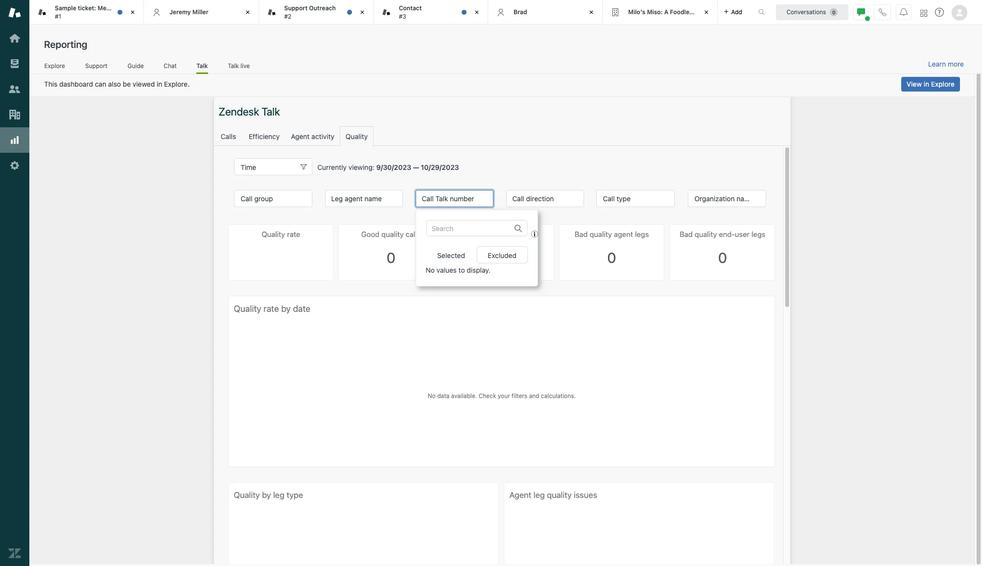 Task type: locate. For each thing, give the bounding box(es) containing it.
0 horizontal spatial support
[[85, 62, 108, 69]]

0 horizontal spatial talk
[[197, 62, 208, 69]]

this
[[44, 80, 57, 88]]

a
[[665, 8, 669, 16]]

in inside button
[[925, 80, 930, 88]]

tab containing support outreach
[[259, 0, 374, 25]]

outreach
[[309, 4, 336, 12]]

tab containing contact
[[374, 0, 489, 25]]

jeremy miller tab
[[144, 0, 259, 25]]

in right viewed on the top left of page
[[157, 80, 162, 88]]

explore down learn more link
[[932, 80, 956, 88]]

talk for the "talk" link in the left top of the page
[[197, 62, 208, 69]]

close image left milo's
[[587, 7, 597, 17]]

views image
[[8, 57, 21, 70]]

1 horizontal spatial talk
[[228, 62, 239, 69]]

foodlez
[[671, 8, 693, 16]]

2 talk from the left
[[228, 62, 239, 69]]

tab
[[29, 0, 144, 25], [259, 0, 374, 25], [374, 0, 489, 25]]

explore
[[44, 62, 65, 69], [932, 80, 956, 88]]

close image
[[128, 7, 138, 17], [243, 7, 253, 17], [358, 7, 367, 17], [472, 7, 482, 17], [587, 7, 597, 17], [702, 7, 712, 17]]

1 vertical spatial explore
[[932, 80, 956, 88]]

0 vertical spatial explore
[[44, 62, 65, 69]]

admin image
[[8, 159, 21, 172]]

1 close image from the left
[[128, 7, 138, 17]]

close image right 'foodlez'
[[702, 7, 712, 17]]

1 horizontal spatial in
[[925, 80, 930, 88]]

the
[[114, 4, 123, 12]]

1 talk from the left
[[197, 62, 208, 69]]

viewed
[[133, 80, 155, 88]]

talk right the chat
[[197, 62, 208, 69]]

close image right the
[[128, 7, 138, 17]]

6 close image from the left
[[702, 7, 712, 17]]

1 tab from the left
[[29, 0, 144, 25]]

subsidiary
[[695, 8, 726, 16]]

explore inside button
[[932, 80, 956, 88]]

reporting image
[[8, 134, 21, 147]]

1 vertical spatial support
[[85, 62, 108, 69]]

3 tab from the left
[[374, 0, 489, 25]]

dashboard
[[59, 80, 93, 88]]

explore up this
[[44, 62, 65, 69]]

talk live link
[[228, 62, 250, 73]]

in right view on the right top of page
[[925, 80, 930, 88]]

ticket:
[[78, 4, 96, 12]]

close image inside the jeremy miller tab
[[243, 7, 253, 17]]

support for support
[[85, 62, 108, 69]]

talk live
[[228, 62, 250, 69]]

notifications image
[[901, 8, 909, 16]]

learn
[[929, 60, 947, 68]]

5 close image from the left
[[587, 7, 597, 17]]

1 horizontal spatial support
[[284, 4, 308, 12]]

milo's
[[629, 8, 646, 16]]

1 horizontal spatial explore
[[932, 80, 956, 88]]

2 close image from the left
[[243, 7, 253, 17]]

explore.
[[164, 80, 190, 88]]

in
[[157, 80, 162, 88], [925, 80, 930, 88]]

0 horizontal spatial in
[[157, 80, 162, 88]]

#1
[[55, 12, 61, 20]]

tab containing sample ticket: meet the ticket
[[29, 0, 144, 25]]

2 in from the left
[[925, 80, 930, 88]]

talk
[[197, 62, 208, 69], [228, 62, 239, 69]]

brad tab
[[489, 0, 603, 25]]

conversations
[[787, 8, 827, 15]]

this dashboard can also be viewed in explore.
[[44, 80, 190, 88]]

more
[[949, 60, 965, 68]]

close image right outreach
[[358, 7, 367, 17]]

ticket
[[125, 4, 141, 12]]

0 vertical spatial support
[[284, 4, 308, 12]]

2 tab from the left
[[259, 0, 374, 25]]

#3
[[399, 12, 407, 20]]

reporting
[[44, 39, 87, 50]]

conversations button
[[777, 4, 849, 20]]

0 horizontal spatial explore
[[44, 62, 65, 69]]

support up the #2
[[284, 4, 308, 12]]

contact #3
[[399, 4, 422, 20]]

support inside support outreach #2
[[284, 4, 308, 12]]

support up can
[[85, 62, 108, 69]]

close image left the #2
[[243, 7, 253, 17]]

talk left live
[[228, 62, 239, 69]]

close image left brad
[[472, 7, 482, 17]]

chat
[[164, 62, 177, 69]]

support
[[284, 4, 308, 12], [85, 62, 108, 69]]

can
[[95, 80, 106, 88]]



Task type: describe. For each thing, give the bounding box(es) containing it.
milo's miso: a foodlez subsidiary
[[629, 8, 726, 16]]

zendesk support image
[[8, 6, 21, 19]]

jeremy
[[170, 8, 191, 16]]

close image inside brad tab
[[587, 7, 597, 17]]

add
[[732, 8, 743, 15]]

also
[[108, 80, 121, 88]]

tabs tab list
[[29, 0, 749, 25]]

add button
[[718, 0, 749, 24]]

guide
[[128, 62, 144, 69]]

organizations image
[[8, 108, 21, 121]]

guide link
[[127, 62, 144, 73]]

explore link
[[44, 62, 65, 73]]

talk link
[[197, 62, 208, 74]]

button displays agent's chat status as online. image
[[858, 8, 866, 16]]

customers image
[[8, 83, 21, 96]]

be
[[123, 80, 131, 88]]

4 close image from the left
[[472, 7, 482, 17]]

contact
[[399, 4, 422, 12]]

support for support outreach #2
[[284, 4, 308, 12]]

sample ticket: meet the ticket #1
[[55, 4, 141, 20]]

support outreach #2
[[284, 4, 336, 20]]

miller
[[193, 8, 209, 16]]

view
[[907, 80, 923, 88]]

view in explore
[[907, 80, 956, 88]]

miso:
[[648, 8, 663, 16]]

meet
[[98, 4, 112, 12]]

brad
[[514, 8, 528, 16]]

zendesk image
[[8, 547, 21, 560]]

learn more
[[929, 60, 965, 68]]

support link
[[85, 62, 108, 73]]

get help image
[[936, 8, 945, 17]]

chat link
[[164, 62, 177, 73]]

#2
[[284, 12, 292, 20]]

zendesk products image
[[921, 10, 928, 16]]

view in explore button
[[902, 77, 961, 92]]

close image inside milo's miso: a foodlez subsidiary tab
[[702, 7, 712, 17]]

main element
[[0, 0, 29, 566]]

sample
[[55, 4, 76, 12]]

talk for talk live
[[228, 62, 239, 69]]

get started image
[[8, 32, 21, 45]]

milo's miso: a foodlez subsidiary tab
[[603, 0, 726, 25]]

3 close image from the left
[[358, 7, 367, 17]]

learn more link
[[929, 60, 965, 69]]

1 in from the left
[[157, 80, 162, 88]]

live
[[241, 62, 250, 69]]

jeremy miller
[[170, 8, 209, 16]]



Task type: vqa. For each thing, say whether or not it's contained in the screenshot.
Close image
yes



